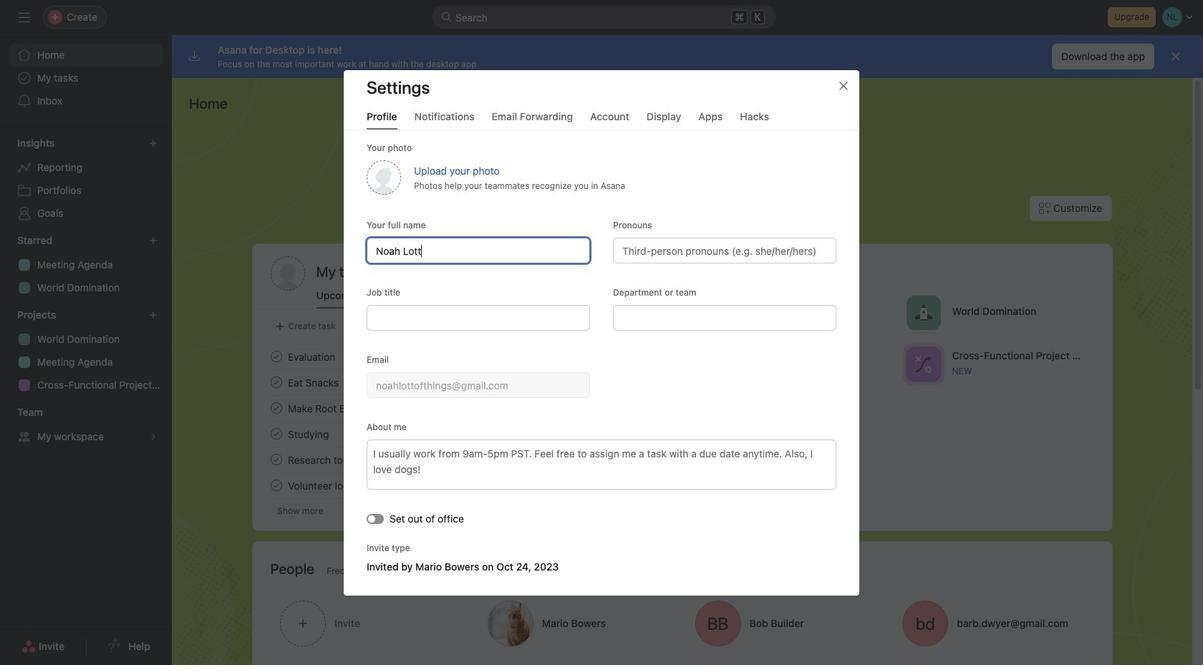 Task type: describe. For each thing, give the bounding box(es) containing it.
2 mark complete image from the top
[[268, 451, 285, 469]]

1 mark complete checkbox from the top
[[268, 348, 285, 365]]

prominent image
[[441, 11, 453, 23]]

2 mark complete checkbox from the top
[[268, 400, 285, 417]]

dismiss image
[[1171, 51, 1182, 62]]

mark complete image for second mark complete option from the top of the page
[[268, 426, 285, 443]]

line_and_symbols image
[[915, 356, 932, 373]]

teams element
[[0, 400, 172, 451]]

global element
[[0, 35, 172, 121]]

add profile photo image
[[271, 257, 305, 291]]

1 mark complete image from the top
[[268, 374, 285, 391]]

1 mark complete checkbox from the top
[[268, 374, 285, 391]]

rocket image
[[915, 304, 932, 321]]

2 mark complete checkbox from the top
[[268, 426, 285, 443]]

3 mark complete image from the top
[[268, 477, 285, 494]]



Task type: locate. For each thing, give the bounding box(es) containing it.
2 vertical spatial mark complete image
[[268, 426, 285, 443]]

2 vertical spatial mark complete checkbox
[[268, 477, 285, 494]]

1 vertical spatial mark complete image
[[268, 400, 285, 417]]

projects element
[[0, 302, 172, 400]]

3 mark complete checkbox from the top
[[268, 477, 285, 494]]

0 vertical spatial mark complete image
[[268, 374, 285, 391]]

switch
[[367, 514, 384, 524]]

upload new photo image
[[367, 160, 401, 195]]

starred element
[[0, 228, 172, 302]]

None text field
[[613, 305, 837, 331], [367, 372, 590, 398], [613, 305, 837, 331], [367, 372, 590, 398]]

1 vertical spatial mark complete checkbox
[[268, 426, 285, 443]]

Mark complete checkbox
[[268, 348, 285, 365], [268, 400, 285, 417], [268, 451, 285, 469]]

1 mark complete image from the top
[[268, 348, 285, 365]]

mark complete image for second mark complete checkbox
[[268, 400, 285, 417]]

hide sidebar image
[[19, 11, 30, 23]]

mark complete image for first mark complete checkbox from the top of the page
[[268, 348, 285, 365]]

2 vertical spatial mark complete checkbox
[[268, 451, 285, 469]]

1 vertical spatial mark complete checkbox
[[268, 400, 285, 417]]

I usually work from 9am-5pm PST. Feel free to assign me a task with a due date anytime. Also, I love dogs! text field
[[367, 440, 837, 490]]

insights element
[[0, 130, 172, 228]]

0 vertical spatial mark complete image
[[268, 348, 285, 365]]

2 vertical spatial mark complete image
[[268, 477, 285, 494]]

0 vertical spatial mark complete checkbox
[[268, 374, 285, 391]]

Third-person pronouns (e.g. she/her/hers) text field
[[613, 238, 837, 263]]

1 vertical spatial mark complete image
[[268, 451, 285, 469]]

0 vertical spatial mark complete checkbox
[[268, 348, 285, 365]]

2 mark complete image from the top
[[268, 400, 285, 417]]

None text field
[[367, 238, 590, 263], [367, 305, 590, 331], [367, 238, 590, 263], [367, 305, 590, 331]]

mark complete image
[[268, 348, 285, 365], [268, 400, 285, 417], [268, 426, 285, 443]]

3 mark complete checkbox from the top
[[268, 451, 285, 469]]

close image
[[838, 80, 850, 91]]

3 mark complete image from the top
[[268, 426, 285, 443]]

Mark complete checkbox
[[268, 374, 285, 391], [268, 426, 285, 443], [268, 477, 285, 494]]

mark complete image
[[268, 374, 285, 391], [268, 451, 285, 469], [268, 477, 285, 494]]



Task type: vqa. For each thing, say whether or not it's contained in the screenshot.
3rd Mark complete image from the bottom of the page
yes



